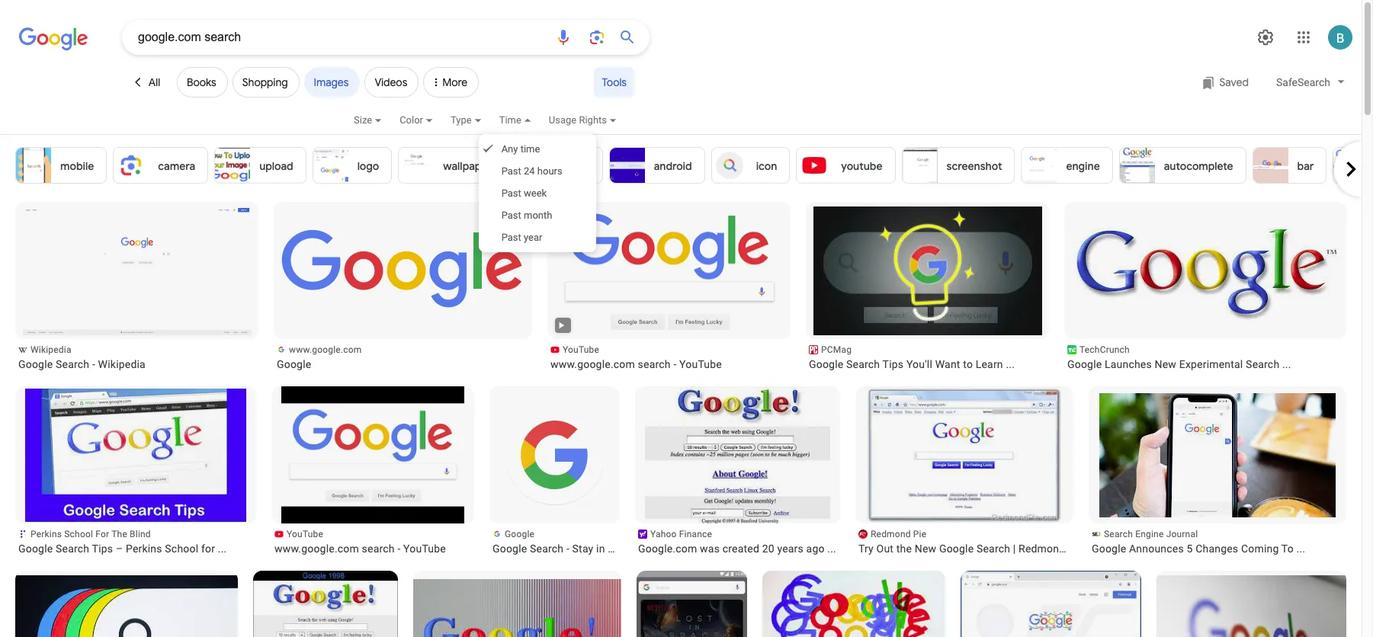 Task type: describe. For each thing, give the bounding box(es) containing it.
1 horizontal spatial pie
[[1069, 543, 1084, 555]]

try out the new google search | redmond pie image
[[866, 387, 1064, 524]]

month
[[524, 210, 553, 221]]

0 vertical spatial pie
[[914, 529, 927, 540]]

google for google search - stay in the know with ...
[[493, 543, 527, 555]]

2 vertical spatial www.google.com
[[275, 543, 359, 555]]

screenshot
[[947, 159, 1003, 173]]

wikipedia inside 'element'
[[98, 359, 146, 371]]

past month link
[[479, 204, 596, 227]]

announces
[[1130, 543, 1185, 555]]

google announces 5 changes coming to mobile search image
[[1100, 394, 1336, 518]]

images
[[314, 76, 349, 89]]

youtube link
[[797, 147, 896, 184]]

quick settings image
[[1257, 28, 1275, 47]]

google search tips you'll want to learn ... list item
[[806, 202, 1050, 371]]

out
[[877, 543, 894, 555]]

ago
[[807, 543, 825, 555]]

tools
[[602, 76, 627, 89]]

to
[[964, 359, 973, 371]]

what is google? image
[[253, 571, 398, 638]]

google search tips – perkins school for the blind element
[[18, 542, 253, 556]]

1 horizontal spatial www.google.com search - youtube list item
[[548, 202, 791, 371]]

yahoo finance
[[651, 529, 713, 540]]

pcmag
[[822, 345, 852, 355]]

google element
[[277, 358, 529, 371]]

list containing mobile
[[15, 147, 1374, 184]]

youtube
[[842, 159, 883, 173]]

... inside google search - stay in the know with your google app element
[[680, 543, 689, 555]]

google.com was created 20 years ago — here's what it looked like when it  first launched element
[[638, 542, 838, 556]]

google announces 5 changes coming to ... list item
[[1089, 387, 1347, 556]]

wallpaper
[[443, 159, 492, 173]]

google for google search tips – perkins school for ...
[[18, 543, 53, 555]]

bar link
[[1253, 147, 1328, 184]]

google.com was created 20 years ago ...
[[638, 543, 837, 555]]

with
[[656, 543, 677, 555]]

camera
[[158, 159, 195, 173]]

google for google search - wikipedia
[[18, 359, 53, 371]]

android
[[654, 159, 692, 173]]

1 vertical spatial www.google.com search - youtube
[[275, 543, 446, 555]]

www.google.com search - youtube image for the rightmost www.google.com search - youtube list item
[[555, 207, 784, 336]]

coming
[[1242, 543, 1280, 555]]

past 24 hours
[[502, 166, 563, 177]]

size
[[354, 114, 372, 126]]

type button
[[451, 112, 499, 138]]

usage rights
[[549, 114, 607, 126]]

0 horizontal spatial www.google.com search - youtube list item
[[272, 387, 474, 556]]

to
[[1282, 543, 1294, 555]]

shopping
[[242, 76, 288, 89]]

past year
[[502, 232, 543, 243]]

www.google.com search - youtube image for www.google.com search - youtube list item to the left
[[281, 387, 465, 524]]

week
[[524, 188, 547, 199]]

1 list item from the left
[[413, 571, 622, 638]]

list containing google search - wikipedia
[[9, 202, 1362, 638]]

google for the google element
[[277, 359, 312, 371]]

www.google.com search - youtube element for www.google.com search - youtube list item to the left
[[275, 542, 471, 556]]

logo
[[357, 159, 379, 173]]

icon link
[[711, 147, 791, 184]]

engine
[[1067, 159, 1101, 173]]

20
[[763, 543, 775, 555]]

for
[[201, 543, 215, 555]]

... inside google launches new experimental search features for tracking your online  purchases, reservations & events from gmail | techcrunch element
[[1283, 359, 1292, 371]]

1 horizontal spatial google search - stay in the know with your google app image
[[637, 571, 748, 638]]

rights
[[579, 114, 607, 126]]

–
[[116, 543, 123, 555]]

type
[[451, 114, 472, 126]]

... inside google.com was created 20 years ago — here's what it looked like when it  first launched element
[[828, 543, 837, 555]]

upload link
[[215, 147, 306, 184]]

google launches new experimental search ...
[[1068, 359, 1292, 371]]

next image
[[1336, 154, 1367, 185]]

all link
[[122, 67, 172, 98]]

autocomplete link
[[1120, 147, 1247, 184]]

safesearch button
[[1269, 67, 1353, 98]]

1 horizontal spatial school
[[165, 543, 199, 555]]

android link
[[609, 147, 705, 184]]

google announces 5 changes coming to mobile search element
[[1092, 542, 1344, 556]]

google.com was created 20 years ago ... list item
[[635, 387, 841, 556]]

0 vertical spatial school
[[64, 529, 93, 540]]

search inside 'element'
[[56, 359, 89, 371]]

google launches new experimental search ... list item
[[1065, 202, 1347, 371]]

... inside 21 google search tips you'll want to learn | pcmag element
[[1006, 359, 1015, 371]]

try
[[859, 543, 874, 555]]

icon
[[756, 159, 778, 173]]

|
[[1014, 543, 1016, 555]]

try out the new google search | redmond pie element
[[859, 542, 1084, 556]]

launches
[[1105, 359, 1153, 371]]

google search tips – perkins school for the blind image
[[25, 389, 246, 523]]

size button
[[354, 112, 400, 138]]

go to google home image
[[19, 26, 88, 52]]

google search tips – perkins school for ... list item
[[15, 387, 256, 556]]

camera link
[[113, 147, 208, 184]]

iphone link
[[511, 147, 603, 184]]

google list item
[[274, 202, 532, 371]]

any time link
[[479, 138, 596, 160]]

journal
[[1167, 529, 1199, 540]]

google search - wikipedia element
[[18, 358, 256, 371]]

any
[[502, 143, 518, 155]]

past 24 hours link
[[479, 160, 596, 182]]

past for past year
[[502, 232, 522, 243]]

past for past week
[[502, 188, 522, 199]]

usage rights button
[[549, 112, 635, 138]]

mobile
[[60, 159, 94, 173]]

new inside list item
[[915, 543, 937, 555]]

year
[[524, 232, 543, 243]]

time
[[521, 143, 540, 155]]

past for past 24 hours
[[502, 166, 522, 177]]

the inside list item
[[897, 543, 912, 555]]

past year link
[[479, 227, 596, 249]]

shopping link
[[232, 67, 299, 98]]

google hopes ai can turn search into a conversation | wired image
[[763, 571, 946, 638]]

mobile link
[[15, 147, 107, 184]]

google search - stay in the know with your google app element
[[493, 542, 689, 556]]

21 google search tips you'll want to learn | pcmag image
[[814, 207, 1043, 336]]

iphone
[[556, 159, 590, 173]]



Task type: locate. For each thing, give the bounding box(es) containing it.
... right the ago
[[828, 543, 837, 555]]

0 horizontal spatial google search - stay in the know with your google app image
[[500, 400, 610, 510]]

blind
[[130, 529, 151, 540]]

1 horizontal spatial redmond
[[1019, 543, 1066, 555]]

1 horizontal spatial perkins
[[126, 543, 162, 555]]

more
[[443, 76, 468, 89]]

techcrunch
[[1080, 345, 1130, 355]]

school
[[64, 529, 93, 540], [165, 543, 199, 555]]

tips for –
[[92, 543, 113, 555]]

www.google.com search - youtube element
[[551, 358, 788, 371], [275, 542, 471, 556]]

google image
[[281, 228, 526, 314]]

...
[[1006, 359, 1015, 371], [1283, 359, 1292, 371], [218, 543, 227, 555], [680, 543, 689, 555], [828, 543, 837, 555], [1297, 543, 1306, 555]]

try out the new google search | redmond pie
[[859, 543, 1084, 555]]

engine
[[1136, 529, 1164, 540]]

... right "for"
[[218, 543, 227, 555]]

google.com
[[638, 543, 698, 555]]

0 vertical spatial www.google.com search - youtube
[[551, 359, 722, 371]]

new inside "list item"
[[1155, 359, 1177, 371]]

0 vertical spatial google search - stay in the know with your google app image
[[500, 400, 610, 510]]

2 list item from the left
[[1157, 571, 1347, 638]]

engine link
[[1022, 147, 1114, 184]]

google announces 5 changes coming to ...
[[1092, 543, 1306, 555]]

pie
[[914, 529, 927, 540], [1069, 543, 1084, 555]]

0 horizontal spatial the
[[608, 543, 624, 555]]

videos
[[375, 76, 408, 89]]

perkins
[[31, 529, 62, 540], [126, 543, 162, 555]]

logo link
[[312, 147, 392, 184]]

click for video information image
[[556, 320, 567, 331]]

0 horizontal spatial school
[[64, 529, 93, 540]]

google search - stay in the know with your google app image
[[500, 400, 610, 510], [637, 571, 748, 638]]

any time
[[502, 143, 540, 155]]

0 horizontal spatial search
[[362, 543, 395, 555]]

0 vertical spatial new
[[1155, 359, 1177, 371]]

redmond up out
[[871, 529, 911, 540]]

past week
[[502, 188, 547, 199]]

time button
[[499, 112, 549, 138]]

books link
[[177, 67, 228, 98]]

0 vertical spatial perkins
[[31, 529, 62, 540]]

tips inside list item
[[883, 359, 904, 371]]

4 past from the top
[[502, 232, 522, 243]]

google for google announces 5 changes coming to ...
[[1092, 543, 1127, 555]]

-
[[92, 359, 95, 371], [674, 359, 677, 371], [398, 543, 401, 555], [567, 543, 570, 555]]

perkins down "blind"
[[126, 543, 162, 555]]

time
[[499, 114, 522, 126]]

www.google.com search - youtube list item
[[548, 202, 791, 371], [272, 387, 474, 556]]

want
[[936, 359, 961, 371]]

1 vertical spatial redmond
[[1019, 543, 1066, 555]]

learn
[[976, 359, 1004, 371]]

click for video information tooltip
[[556, 320, 568, 331]]

1 vertical spatial www.google.com search - youtube list item
[[272, 387, 474, 556]]

1 vertical spatial list
[[9, 202, 1362, 638]]

past
[[502, 166, 522, 177], [502, 188, 522, 199], [502, 210, 522, 221], [502, 232, 522, 243]]

autocomplete
[[1165, 159, 1234, 173]]

tools button
[[595, 67, 635, 98]]

www.google.com inside google 'list item'
[[289, 345, 362, 355]]

list item
[[413, 571, 622, 638], [1157, 571, 1347, 638]]

more filters element
[[424, 67, 479, 98]]

1 horizontal spatial www.google.com search - youtube image
[[555, 207, 784, 336]]

hours
[[538, 166, 563, 177]]

1 vertical spatial tips
[[92, 543, 113, 555]]

past for past month
[[502, 210, 522, 221]]

google
[[18, 359, 53, 371], [277, 359, 312, 371], [809, 359, 844, 371], [1068, 359, 1103, 371], [505, 529, 535, 540], [18, 543, 53, 555], [493, 543, 527, 555], [940, 543, 974, 555], [1092, 543, 1127, 555]]

pie up google.com redirect - simple removal instructions, search engine fix  (updated) 'image'
[[1069, 543, 1084, 555]]

google search tips you'll want to learn ...
[[809, 359, 1015, 371]]

google search - wikipedia list item
[[15, 202, 259, 371]]

videos link
[[365, 67, 419, 98]]

the
[[112, 529, 127, 540]]

1 vertical spatial perkins
[[126, 543, 162, 555]]

1 the from the left
[[608, 543, 624, 555]]

0 vertical spatial search
[[638, 359, 671, 371]]

the inside list item
[[608, 543, 624, 555]]

redmond pie
[[871, 529, 927, 540]]

1 vertical spatial google search - stay in the know with your google app image
[[637, 571, 748, 638]]

google for google search tips you'll want to learn ...
[[809, 359, 844, 371]]

all
[[149, 76, 160, 89]]

changes
[[1196, 543, 1239, 555]]

0 horizontal spatial new
[[915, 543, 937, 555]]

google for google launches new experimental search ...
[[1068, 359, 1103, 371]]

past week link
[[479, 182, 596, 204]]

0 horizontal spatial redmond
[[871, 529, 911, 540]]

www.google.com search - youtube element for the rightmost www.google.com search - youtube list item
[[551, 358, 788, 371]]

www.google.com search - youtube image
[[555, 207, 784, 336], [281, 387, 465, 524]]

0 vertical spatial wikipedia
[[31, 345, 71, 355]]

... inside google search tips – perkins school for the blind element
[[218, 543, 227, 555]]

perkins left for
[[31, 529, 62, 540]]

0 horizontal spatial perkins
[[31, 529, 62, 540]]

new down redmond pie
[[915, 543, 937, 555]]

try out the new google search | redmond pie list item
[[856, 387, 1084, 556]]

google search - wikipedia
[[18, 359, 146, 371]]

google inside "list item"
[[1068, 359, 1103, 371]]

youtube
[[563, 345, 600, 355], [680, 359, 722, 371], [287, 529, 323, 540], [404, 543, 446, 555]]

- inside 'element'
[[92, 359, 95, 371]]

1 vertical spatial school
[[165, 543, 199, 555]]

1 horizontal spatial new
[[1155, 359, 1177, 371]]

2 the from the left
[[897, 543, 912, 555]]

search
[[638, 359, 671, 371], [362, 543, 395, 555]]

None search field
[[0, 19, 650, 55]]

color button
[[400, 112, 451, 138]]

google.com was created 20 years ago — here's what it looked like when it  first launched image
[[645, 387, 831, 533]]

past up past year at the top left
[[502, 210, 522, 221]]

for
[[96, 529, 109, 540]]

1 vertical spatial www.google.com search - youtube element
[[275, 542, 471, 556]]

tips left the you'll
[[883, 359, 904, 371]]

1 horizontal spatial the
[[897, 543, 912, 555]]

the
[[608, 543, 624, 555], [897, 543, 912, 555]]

past left 24
[[502, 166, 522, 177]]

google search - wikipedia image
[[23, 207, 252, 336]]

google search tips – perkins school for ...
[[18, 543, 227, 555]]

0 vertical spatial list
[[15, 147, 1374, 184]]

... right learn
[[1006, 359, 1015, 371]]

years
[[778, 543, 804, 555]]

1 vertical spatial new
[[915, 543, 937, 555]]

0 vertical spatial www.google.com search - youtube element
[[551, 358, 788, 371]]

0 vertical spatial www.google.com
[[289, 345, 362, 355]]

1 past from the top
[[502, 166, 522, 177]]

... inside google announces 5 changes coming to mobile search element
[[1297, 543, 1306, 555]]

0 vertical spatial tips
[[883, 359, 904, 371]]

0 horizontal spatial www.google.com search - youtube image
[[281, 387, 465, 524]]

0 horizontal spatial www.google.com search - youtube element
[[275, 542, 471, 556]]

screenshot link
[[902, 147, 1016, 184]]

wallpaper link
[[398, 147, 505, 184]]

google search - stay in the know with ... list item
[[490, 387, 689, 556]]

0 horizontal spatial wikipedia
[[31, 345, 71, 355]]

1 horizontal spatial tips
[[883, 359, 904, 371]]

school left for
[[64, 529, 93, 540]]

more button
[[424, 55, 484, 104]]

know
[[626, 543, 654, 555]]

0 horizontal spatial pie
[[914, 529, 927, 540]]

3 past from the top
[[502, 210, 522, 221]]

perkins school for the blind
[[31, 529, 151, 540]]

search by image image
[[588, 28, 606, 47]]

new right launches
[[1155, 359, 1177, 371]]

tips down for
[[92, 543, 113, 555]]

www.google.com
[[289, 345, 362, 355], [551, 359, 635, 371], [275, 543, 359, 555]]

color
[[400, 114, 423, 126]]

1 vertical spatial pie
[[1069, 543, 1084, 555]]

past left week
[[502, 188, 522, 199]]

1 vertical spatial www.google.com
[[551, 359, 635, 371]]

search inside "google announces 5 changes coming to ..." list item
[[1105, 529, 1134, 540]]

1 horizontal spatial www.google.com search - youtube element
[[551, 358, 788, 371]]

1 vertical spatial www.google.com search - youtube image
[[281, 387, 465, 524]]

yahoo
[[651, 529, 677, 540]]

1 horizontal spatial list item
[[1157, 571, 1347, 638]]

was
[[700, 543, 720, 555]]

1 vertical spatial wikipedia
[[98, 359, 146, 371]]

search inside "list item"
[[1247, 359, 1280, 371]]

0 vertical spatial www.google.com search - youtube image
[[555, 207, 784, 336]]

tips
[[883, 359, 904, 371], [92, 543, 113, 555]]

past left year
[[502, 232, 522, 243]]

0 horizontal spatial list item
[[413, 571, 622, 638]]

google search - stay in the know with your google app image inside google search - stay in the know with ... list item
[[500, 400, 610, 510]]

Search text field
[[138, 24, 545, 50]]

redmond
[[871, 529, 911, 540], [1019, 543, 1066, 555]]

www.google.com search - youtube
[[551, 359, 722, 371], [275, 543, 446, 555]]

google launches new experimental search features for tracking your online  purchases, reservations & events from gmail | techcrunch image
[[1073, 216, 1339, 326]]

1 vertical spatial search
[[362, 543, 395, 555]]

google inside 'element'
[[18, 359, 53, 371]]

the down redmond pie
[[897, 543, 912, 555]]

google launches new experimental search features for tracking your online  purchases, reservations & events from gmail | techcrunch element
[[1068, 358, 1344, 371]]

1 horizontal spatial search
[[638, 359, 671, 371]]

... right "to"
[[1297, 543, 1306, 555]]

24
[[524, 166, 535, 177]]

finance
[[680, 529, 713, 540]]

search
[[56, 359, 89, 371], [847, 359, 880, 371], [1247, 359, 1280, 371], [1105, 529, 1134, 540], [56, 543, 89, 555], [530, 543, 564, 555], [977, 543, 1011, 555]]

... right experimental
[[1283, 359, 1292, 371]]

redmond right |
[[1019, 543, 1066, 555]]

wikipedia
[[31, 345, 71, 355], [98, 359, 146, 371]]

tips for you'll
[[883, 359, 904, 371]]

0 vertical spatial redmond
[[871, 529, 911, 540]]

the right in
[[608, 543, 624, 555]]

0 horizontal spatial www.google.com search - youtube
[[275, 543, 446, 555]]

safesearch
[[1277, 76, 1331, 88]]

tips inside list item
[[92, 543, 113, 555]]

new
[[1155, 359, 1177, 371], [915, 543, 937, 555]]

0 vertical spatial www.google.com search - youtube list item
[[548, 202, 791, 371]]

google.com redirect - simple removal instructions, search engine fix  (updated) image
[[961, 571, 1142, 638]]

saved link
[[1195, 67, 1257, 98]]

google inside 'list item'
[[277, 359, 312, 371]]

pie up try out the new google search | redmond pie
[[914, 529, 927, 540]]

google's ai search could mean radical changes for your internet experience  - cnet image
[[9, 576, 238, 638]]

bar
[[1298, 159, 1315, 173]]

books
[[187, 76, 216, 89]]

2 past from the top
[[502, 188, 522, 199]]

saved
[[1220, 76, 1249, 89]]

... down yahoo finance
[[680, 543, 689, 555]]

school left "for"
[[165, 543, 199, 555]]

list
[[15, 147, 1374, 184], [9, 202, 1362, 638]]

21 google search tips you'll want to learn | pcmag element
[[809, 358, 1047, 371]]

stay
[[573, 543, 594, 555]]

search engine journal
[[1105, 529, 1199, 540]]

1 horizontal spatial www.google.com search - youtube
[[551, 359, 722, 371]]

1 horizontal spatial wikipedia
[[98, 359, 146, 371]]

web image
[[1335, 148, 1370, 183]]

0 horizontal spatial tips
[[92, 543, 113, 555]]



Task type: vqa. For each thing, say whether or not it's contained in the screenshot.


